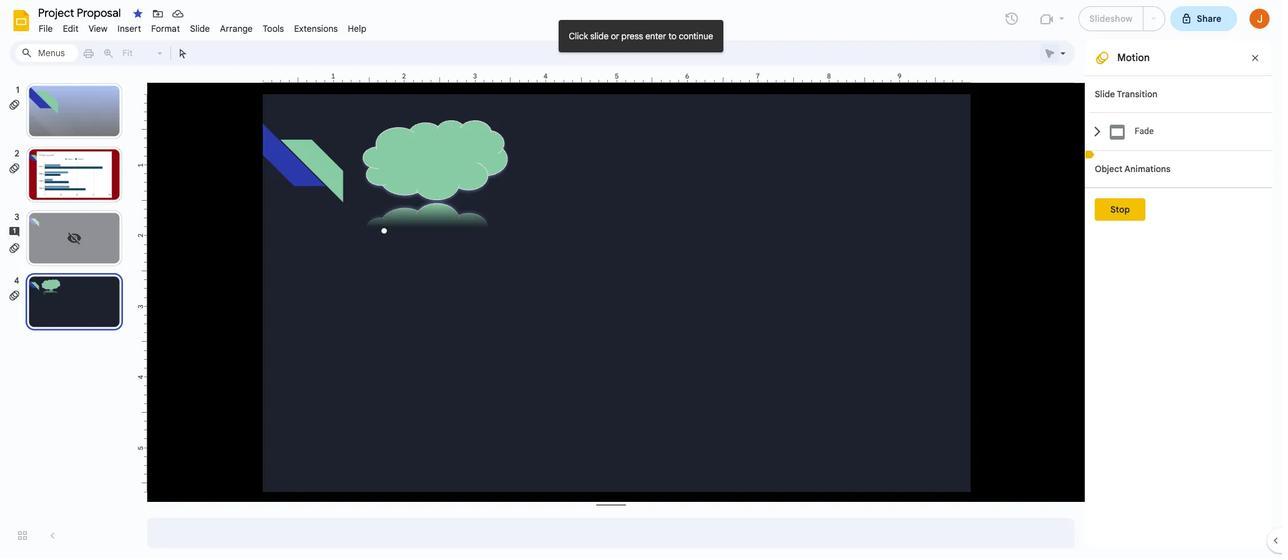 Task type: describe. For each thing, give the bounding box(es) containing it.
to
[[669, 31, 677, 42]]

slide for slide
[[190, 23, 210, 34]]

project proposal
[[38, 6, 121, 20]]

slide
[[590, 31, 609, 42]]

extensions
[[294, 23, 338, 34]]

insert menu item
[[113, 21, 146, 36]]

file
[[39, 23, 53, 34]]

enter
[[646, 31, 666, 42]]

fade
[[1135, 126, 1154, 136]]

stop button
[[1095, 199, 1146, 221]]

press
[[622, 31, 643, 42]]

continue
[[679, 31, 713, 42]]

file menu item
[[34, 21, 58, 36]]

slideshow
[[1090, 13, 1133, 24]]

click
[[569, 31, 588, 42]]

view menu item
[[84, 21, 113, 36]]

fade tab
[[1090, 112, 1272, 150]]

slide for slide transition
[[1095, 89, 1115, 100]]

start slideshow image
[[1151, 17, 1156, 20]]

mode and view toolbar
[[1040, 41, 1068, 66]]

Zoom field
[[119, 44, 168, 62]]

insert
[[118, 23, 141, 34]]

or
[[611, 31, 619, 42]]

view
[[89, 23, 108, 34]]

edit
[[63, 23, 79, 34]]

object animations
[[1095, 164, 1171, 175]]

navigation inside project proposal application
[[0, 71, 137, 559]]

tools menu item
[[258, 21, 289, 36]]

format
[[151, 23, 180, 34]]

share
[[1197, 13, 1222, 24]]

extensions menu item
[[289, 21, 343, 36]]

help
[[348, 23, 367, 34]]



Task type: vqa. For each thing, say whether or not it's contained in the screenshot.
Animations
yes



Task type: locate. For each thing, give the bounding box(es) containing it.
0 vertical spatial slide
[[190, 23, 210, 34]]

slide transition
[[1095, 89, 1158, 100]]

object
[[1095, 164, 1123, 175]]

menu bar
[[34, 16, 372, 37]]

slide menu item
[[185, 21, 215, 36]]

1 horizontal spatial slide
[[1095, 89, 1115, 100]]

share button
[[1170, 6, 1238, 31]]

Menus field
[[16, 44, 78, 62]]

stop
[[1111, 204, 1130, 215]]

menu bar containing file
[[34, 16, 372, 37]]

help menu item
[[343, 21, 372, 36]]

motion section
[[1085, 41, 1272, 549]]

animations
[[1125, 164, 1171, 175]]

navigation
[[0, 71, 137, 559]]

proposal
[[77, 6, 121, 20]]

slide
[[190, 23, 210, 34], [1095, 89, 1115, 100]]

main toolbar
[[77, 44, 193, 62]]

live pointer settings image
[[1058, 45, 1066, 49]]

slide inside motion section
[[1095, 89, 1115, 100]]

transition
[[1117, 89, 1158, 100]]

project proposal application
[[0, 0, 1282, 559]]

format menu item
[[146, 21, 185, 36]]

click slide or press enter to continue
[[569, 31, 713, 42]]

arrange menu item
[[215, 21, 258, 36]]

1 vertical spatial slide
[[1095, 89, 1115, 100]]

menu bar inside the menu bar banner
[[34, 16, 372, 37]]

slide left transition
[[1095, 89, 1115, 100]]

project proposal element
[[34, 5, 1282, 24]]

slideshow button
[[1079, 6, 1144, 31]]

0 horizontal spatial slide
[[190, 23, 210, 34]]

project
[[38, 6, 74, 20]]

motion
[[1118, 52, 1150, 64]]

slide inside "slide" menu item
[[190, 23, 210, 34]]

Zoom text field
[[121, 44, 155, 62]]

menu bar banner
[[0, 0, 1282, 559]]

arrange
[[220, 23, 253, 34]]

Star checkbox
[[129, 5, 147, 22]]

slide right format menu item
[[190, 23, 210, 34]]

tools
[[263, 23, 284, 34]]

edit menu item
[[58, 21, 84, 36]]



